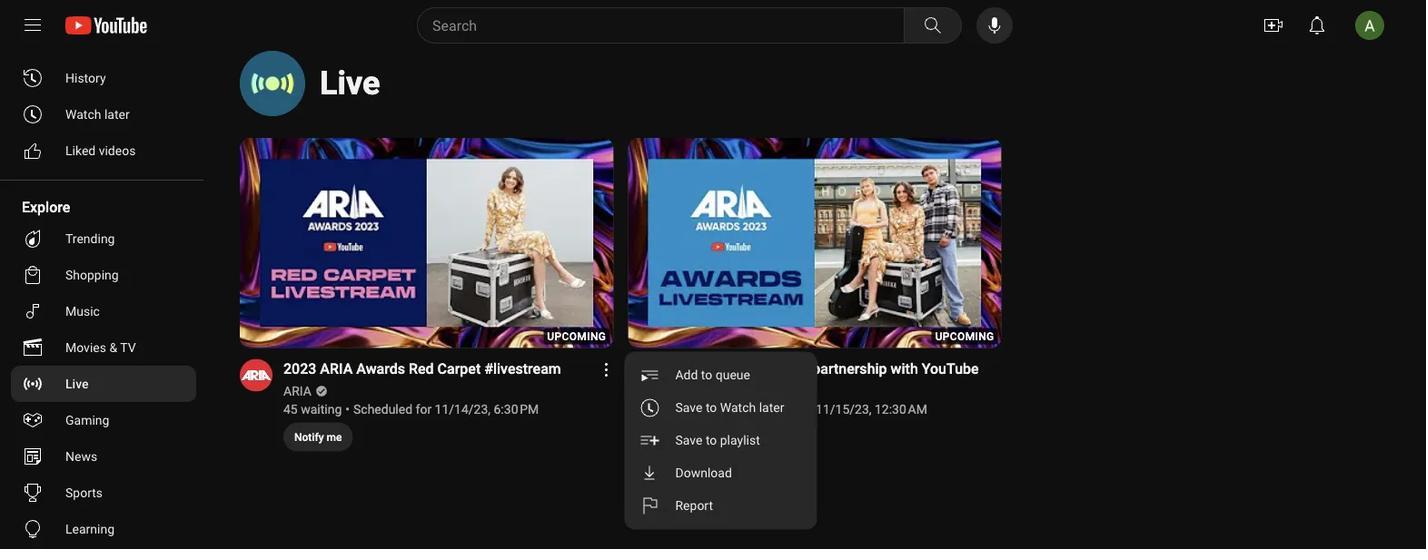 Task type: vqa. For each thing, say whether or not it's contained in the screenshot.
Notify me corresponding to 2023 ARIA Awards in partnership with YouTube
yes



Task type: describe. For each thing, give the bounding box(es) containing it.
scheduled for in
[[735, 402, 794, 417]]

movies
[[65, 340, 106, 355]]

2023 aria awards red carpet #livestream
[[283, 361, 561, 378]]

watch later
[[65, 107, 130, 122]]

music
[[65, 304, 100, 319]]

upcoming link for in
[[628, 138, 1002, 351]]

scheduled for red
[[353, 402, 413, 417]]

to for queue
[[701, 368, 712, 383]]

download
[[675, 466, 732, 481]]

Search text field
[[433, 14, 900, 37]]

in
[[797, 361, 809, 378]]

add
[[675, 368, 698, 383]]

2
[[672, 402, 679, 417]]

11/14/23,
[[435, 402, 491, 417]]

save for save to playlist
[[675, 433, 703, 448]]

download option
[[625, 457, 817, 490]]

aria link for 2023 aria awards red carpet #livestream
[[283, 383, 313, 401]]

report
[[675, 499, 713, 514]]

aria image for 2023 aria awards red carpet #livestream
[[240, 359, 273, 392]]

upcoming for 2023 aria awards in partnership with youtube
[[936, 330, 995, 343]]

upcoming for 2023 aria awards red carpet #livestream
[[547, 330, 606, 343]]

1 vertical spatial live
[[65, 377, 89, 392]]

2023 aria awards red carpet #livestream by aria no views element
[[283, 359, 561, 379]]

upcoming element for 2023 aria awards red carpet #livestream
[[547, 330, 606, 343]]

waiting for 2023 aria awards red carpet #livestream
[[301, 402, 342, 417]]

shopping
[[65, 268, 119, 283]]

2023 aria awards in partnership with youtube
[[672, 361, 979, 378]]

trending
[[65, 231, 115, 246]]

queue
[[716, 368, 750, 383]]

notify me for 2023 aria awards in partnership with youtube
[[683, 431, 730, 444]]

sports
[[65, 486, 103, 501]]

partnership
[[813, 361, 887, 378]]

2 waiting
[[672, 402, 723, 417]]

add to queue
[[675, 368, 750, 383]]

carpet
[[438, 361, 481, 378]]

you
[[22, 33, 47, 50]]

6:30 pm
[[494, 402, 539, 417]]

red
[[409, 361, 434, 378]]

notify me for 2023 aria awards red carpet #livestream
[[294, 431, 342, 444]]

0 vertical spatial later
[[104, 107, 130, 122]]

aria link for 2023 aria awards in partnership with youtube
[[672, 383, 701, 401]]

0 horizontal spatial watch
[[65, 107, 101, 122]]

to for watch
[[706, 401, 717, 416]]

2023 for 2023 aria awards in partnership with youtube
[[672, 361, 705, 378]]

with
[[891, 361, 918, 378]]

save for save to watch later
[[675, 401, 703, 416]]

report option
[[625, 490, 817, 523]]



Task type: locate. For each thing, give the bounding box(es) containing it.
2 save from the top
[[675, 433, 703, 448]]

notify for 2023 aria awards in partnership with youtube
[[683, 431, 712, 444]]

notify
[[294, 431, 324, 444], [683, 431, 712, 444]]

awards
[[356, 361, 405, 378], [745, 361, 794, 378]]

to left playlist
[[706, 433, 717, 448]]

notify me button
[[283, 423, 353, 452], [672, 423, 741, 452]]

1 vertical spatial save
[[675, 433, 703, 448]]

scheduled down red at left bottom
[[353, 402, 413, 417]]

2023 up 45
[[283, 361, 317, 378]]

1 horizontal spatial upcoming link
[[628, 138, 1002, 351]]

to for playlist
[[706, 433, 717, 448]]

videos
[[99, 143, 136, 158]]

1 horizontal spatial notify me button
[[672, 423, 741, 452]]

2 upcoming link from the left
[[628, 138, 1002, 351]]

2 2023 from the left
[[672, 361, 705, 378]]

0 vertical spatial to
[[701, 368, 712, 383]]

later inside the save to watch later option
[[759, 401, 784, 416]]

list box containing add to queue
[[625, 352, 817, 530]]

watch inside option
[[720, 401, 756, 416]]

1 save from the top
[[675, 401, 703, 416]]

1 vertical spatial watch
[[720, 401, 756, 416]]

live inside main content
[[320, 64, 380, 103]]

1 horizontal spatial upcoming element
[[936, 330, 995, 343]]

1 horizontal spatial notify
[[683, 431, 712, 444]]

upcoming
[[547, 330, 606, 343], [936, 330, 995, 343]]

0 horizontal spatial notify
[[294, 431, 324, 444]]

1 aria image from the left
[[240, 359, 273, 392]]

to
[[701, 368, 712, 383], [706, 401, 717, 416], [706, 433, 717, 448]]

notify down 2 waiting
[[683, 431, 712, 444]]

1 horizontal spatial for
[[797, 402, 813, 417]]

1 horizontal spatial scheduled
[[735, 402, 794, 417]]

0 horizontal spatial upcoming
[[547, 330, 606, 343]]

for for in
[[797, 402, 813, 417]]

history link
[[11, 60, 196, 96], [11, 60, 196, 96]]

0 horizontal spatial upcoming link
[[240, 138, 614, 351]]

2 for from the left
[[797, 402, 813, 417]]

upcoming element up the #livestream
[[547, 330, 606, 343]]

1 notify me from the left
[[294, 431, 342, 444]]

save inside save to playlist option
[[675, 433, 703, 448]]

save to playlist
[[675, 433, 760, 448]]

0 horizontal spatial for
[[416, 402, 432, 417]]

1 scheduled from the left
[[353, 402, 413, 417]]

add to queue option
[[625, 359, 817, 392]]

later up videos on the top left of the page
[[104, 107, 130, 122]]

Live text field
[[320, 64, 380, 103]]

1 horizontal spatial waiting
[[682, 402, 723, 417]]

0 horizontal spatial scheduled
[[353, 402, 413, 417]]

upcoming element
[[547, 330, 606, 343], [936, 330, 995, 343]]

aria image
[[240, 359, 273, 392], [628, 359, 661, 392]]

2 upcoming from the left
[[936, 330, 995, 343]]

1 horizontal spatial me
[[715, 431, 730, 444]]

me for 2023 aria awards red carpet #livestream
[[327, 431, 342, 444]]

for left 11/15/23,
[[797, 402, 813, 417]]

&
[[109, 340, 117, 355]]

0 vertical spatial save
[[675, 401, 703, 416]]

1 me from the left
[[327, 431, 342, 444]]

to up notify me text box
[[706, 401, 717, 416]]

1 upcoming link from the left
[[240, 138, 614, 351]]

2 upcoming element from the left
[[936, 330, 995, 343]]

trending link
[[11, 221, 196, 257], [11, 221, 196, 257]]

waiting
[[301, 402, 342, 417], [682, 402, 723, 417]]

upcoming element up the youtube
[[936, 330, 995, 343]]

aria link up 2 waiting
[[672, 383, 701, 401]]

notify me down 45 waiting
[[294, 431, 342, 444]]

news link
[[11, 439, 196, 475], [11, 439, 196, 475]]

to right the 'add'
[[701, 368, 712, 383]]

for left 11/14/23,
[[416, 402, 432, 417]]

watch later link
[[11, 96, 196, 133], [11, 96, 196, 133]]

1 awards from the left
[[356, 361, 405, 378]]

0 vertical spatial live
[[320, 64, 380, 103]]

you link
[[11, 24, 196, 60], [11, 24, 196, 60]]

later up playlist
[[759, 401, 784, 416]]

0 horizontal spatial me
[[327, 431, 342, 444]]

upcoming up the youtube
[[936, 330, 995, 343]]

aria up 45
[[283, 384, 311, 399]]

save to watch later
[[675, 401, 784, 416]]

0 horizontal spatial live
[[65, 377, 89, 392]]

2 awards from the left
[[745, 361, 794, 378]]

me
[[327, 431, 342, 444], [715, 431, 730, 444]]

history
[[65, 70, 106, 85]]

aria down the 'add'
[[672, 384, 700, 399]]

upcoming up the #livestream
[[547, 330, 606, 343]]

0 horizontal spatial later
[[104, 107, 130, 122]]

aria
[[320, 361, 353, 378], [708, 361, 741, 378], [283, 384, 311, 399], [672, 384, 700, 399]]

save down 2 waiting
[[675, 433, 703, 448]]

notify down 45 waiting
[[294, 431, 324, 444]]

1 waiting from the left
[[301, 402, 342, 417]]

watch down history
[[65, 107, 101, 122]]

scheduled
[[353, 402, 413, 417], [735, 402, 794, 417]]

live main content
[[218, 51, 1412, 503]]

aria right the 'add'
[[708, 361, 741, 378]]

avatar image image
[[1356, 11, 1385, 40]]

awards left red at left bottom
[[356, 361, 405, 378]]

for
[[416, 402, 432, 417], [797, 402, 813, 417]]

2 notify me button from the left
[[672, 423, 741, 452]]

2 waiting from the left
[[682, 402, 723, 417]]

movies & tv
[[65, 340, 136, 355]]

notify me button down 45 waiting
[[283, 423, 353, 452]]

awards left in
[[745, 361, 794, 378]]

2023 for 2023 aria awards red carpet #livestream
[[283, 361, 317, 378]]

2 notify from the left
[[683, 431, 712, 444]]

save inside option
[[675, 401, 703, 416]]

waiting up notify me text field
[[301, 402, 342, 417]]

awards for red
[[356, 361, 405, 378]]

1 notify me button from the left
[[283, 423, 353, 452]]

upcoming link for red
[[240, 138, 614, 351]]

1 vertical spatial to
[[706, 401, 717, 416]]

1 horizontal spatial 2023
[[672, 361, 705, 378]]

aria inside 'element'
[[708, 361, 741, 378]]

explore
[[22, 199, 70, 216]]

sports link
[[11, 475, 196, 512], [11, 475, 196, 512]]

None search field
[[384, 7, 966, 44]]

1 horizontal spatial live
[[320, 64, 380, 103]]

watch
[[65, 107, 101, 122], [720, 401, 756, 416]]

aria image for 2023 aria awards in partnership with youtube
[[628, 359, 661, 392]]

2 vertical spatial to
[[706, 433, 717, 448]]

movies & tv link
[[11, 330, 196, 366], [11, 330, 196, 366]]

notify for 2023 aria awards red carpet #livestream
[[294, 431, 324, 444]]

2 scheduled from the left
[[735, 402, 794, 417]]

0 horizontal spatial awards
[[356, 361, 405, 378]]

#livestream
[[484, 361, 561, 378]]

2023 aria awards in partnership with youtube link
[[672, 359, 979, 379]]

0 horizontal spatial notify me button
[[283, 423, 353, 452]]

music link
[[11, 293, 196, 330], [11, 293, 196, 330]]

0 horizontal spatial upcoming element
[[547, 330, 606, 343]]

0 horizontal spatial waiting
[[301, 402, 342, 417]]

0 horizontal spatial 2023
[[283, 361, 317, 378]]

me down 45 waiting
[[327, 431, 342, 444]]

liked videos
[[65, 143, 136, 158]]

1 notify from the left
[[294, 431, 324, 444]]

upcoming element for 2023 aria awards in partnership with youtube
[[936, 330, 995, 343]]

me for 2023 aria awards in partnership with youtube
[[715, 431, 730, 444]]

news
[[65, 449, 97, 464]]

1 upcoming from the left
[[547, 330, 606, 343]]

notify me
[[294, 431, 342, 444], [683, 431, 730, 444]]

list box
[[625, 352, 817, 530]]

awards for in
[[745, 361, 794, 378]]

0 vertical spatial watch
[[65, 107, 101, 122]]

notify me button for 2023 aria awards in partnership with youtube
[[672, 423, 741, 452]]

1 horizontal spatial notify me
[[683, 431, 730, 444]]

learning link
[[11, 512, 196, 548], [11, 512, 196, 548]]

me down the save to watch later option
[[715, 431, 730, 444]]

2023 up 2 waiting
[[672, 361, 705, 378]]

45 waiting
[[283, 402, 342, 417]]

12:30 am
[[875, 402, 928, 417]]

1 horizontal spatial later
[[759, 401, 784, 416]]

1 horizontal spatial aria link
[[672, 383, 701, 401]]

1 horizontal spatial awards
[[745, 361, 794, 378]]

learning
[[65, 522, 114, 537]]

aria up 45 waiting
[[320, 361, 353, 378]]

scheduled for 11/14/23, 6:30 pm
[[353, 402, 539, 417]]

1 for from the left
[[416, 402, 432, 417]]

liked
[[65, 143, 96, 158]]

Notify me text field
[[294, 431, 342, 444]]

0 horizontal spatial notify me
[[294, 431, 342, 444]]

gaming
[[65, 413, 109, 428]]

1 aria link from the left
[[283, 383, 313, 401]]

waiting right 2
[[682, 402, 723, 417]]

2 me from the left
[[715, 431, 730, 444]]

1 horizontal spatial upcoming
[[936, 330, 995, 343]]

shopping link
[[11, 257, 196, 293], [11, 257, 196, 293]]

playlist
[[720, 433, 760, 448]]

1 horizontal spatial aria image
[[628, 359, 661, 392]]

tv
[[120, 340, 136, 355]]

later
[[104, 107, 130, 122], [759, 401, 784, 416]]

0 horizontal spatial aria link
[[283, 383, 313, 401]]

upcoming link
[[240, 138, 614, 351], [628, 138, 1002, 351]]

watch up playlist
[[720, 401, 756, 416]]

aria link
[[283, 383, 313, 401], [672, 383, 701, 401]]

1 horizontal spatial watch
[[720, 401, 756, 416]]

save to playlist option
[[625, 425, 817, 457]]

11/15/23,
[[816, 402, 872, 417]]

gaming link
[[11, 403, 196, 439], [11, 403, 196, 439]]

liked videos link
[[11, 133, 196, 169], [11, 133, 196, 169]]

save to watch later option
[[625, 392, 817, 425]]

waiting for 2023 aria awards in partnership with youtube
[[682, 402, 723, 417]]

1 2023 from the left
[[283, 361, 317, 378]]

aria link up 45
[[283, 383, 313, 401]]

Notify me text field
[[683, 431, 730, 444]]

1 vertical spatial later
[[759, 401, 784, 416]]

2023 aria awards in partnership with youtube by aria no views element
[[672, 359, 979, 379]]

2 notify me from the left
[[683, 431, 730, 444]]

2 aria image from the left
[[628, 359, 661, 392]]

live link
[[11, 366, 196, 403], [11, 366, 196, 403]]

2023 inside 'element'
[[672, 361, 705, 378]]

scheduled up playlist
[[735, 402, 794, 417]]

45
[[283, 402, 298, 417]]

scheduled for 11/15/23, 12:30 am
[[735, 402, 928, 417]]

live
[[320, 64, 380, 103], [65, 377, 89, 392]]

for for red
[[416, 402, 432, 417]]

2 aria link from the left
[[672, 383, 701, 401]]

save
[[675, 401, 703, 416], [675, 433, 703, 448]]

youtube
[[922, 361, 979, 378]]

0 horizontal spatial aria image
[[240, 359, 273, 392]]

2023
[[283, 361, 317, 378], [672, 361, 705, 378]]

notify me down 2 waiting
[[683, 431, 730, 444]]

awards inside 'element'
[[745, 361, 794, 378]]

notify me button for 2023 aria awards red carpet #livestream
[[283, 423, 353, 452]]

1 upcoming element from the left
[[547, 330, 606, 343]]

notify me button down 2 waiting
[[672, 423, 741, 452]]

2023 aria awards red carpet #livestream link
[[283, 359, 561, 379]]

save down the 'add'
[[675, 401, 703, 416]]



